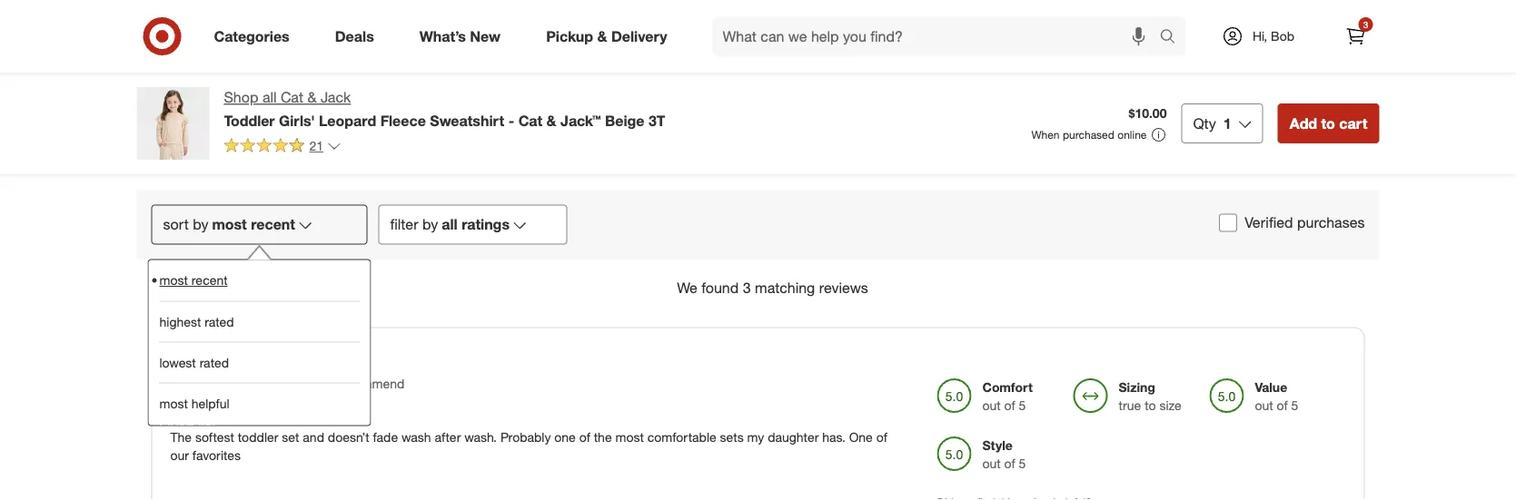 Task type: vqa. For each thing, say whether or not it's contained in the screenshot.
2-
no



Task type: locate. For each thing, give the bounding box(es) containing it.
most
[[212, 216, 247, 233], [159, 272, 188, 288], [159, 396, 188, 411], [615, 430, 644, 446]]

true to size
[[531, 64, 594, 80]]

0 vertical spatial comfort out of 5
[[940, 46, 990, 80]]

1 horizontal spatial cat
[[518, 112, 543, 129]]

0 horizontal spatial true
[[531, 64, 554, 80]]

comfort
[[940, 46, 990, 62], [983, 380, 1033, 396]]

3 right bob
[[1363, 19, 1368, 30]]

of
[[689, 64, 700, 80], [825, 64, 836, 80], [962, 64, 973, 80], [1004, 398, 1015, 414], [1277, 398, 1288, 414], [579, 430, 590, 446], [876, 430, 887, 446], [1004, 456, 1015, 472]]

3t
[[649, 112, 666, 129]]

1 vertical spatial comfort out of 5
[[983, 380, 1033, 414]]

softest
[[195, 430, 234, 446]]

the
[[170, 430, 192, 446]]

1 horizontal spatial value
[[1255, 380, 1288, 396]]

1 horizontal spatial and
[[303, 430, 324, 446]]

1 horizontal spatial style
[[983, 438, 1013, 454]]

2 horizontal spatial &
[[597, 27, 607, 45]]

0 horizontal spatial value out of 5
[[667, 46, 711, 80]]

0 horizontal spatial comfortable
[[245, 346, 345, 367]]

2 by from the left
[[422, 216, 438, 233]]

0 horizontal spatial style
[[804, 46, 834, 62]]

lowest rated link
[[159, 342, 359, 383]]

and
[[209, 346, 240, 367], [303, 430, 324, 446]]

1 vertical spatial -
[[191, 400, 195, 413]]

to down sizing
[[1145, 398, 1156, 414]]

& left jack
[[307, 89, 317, 106]]

0 horizontal spatial recent
[[191, 272, 228, 288]]

2 horizontal spatial to
[[1321, 114, 1335, 132]]

1 vertical spatial rated
[[200, 355, 229, 371]]

- right sweatshirt
[[508, 112, 514, 129]]

1 vertical spatial and
[[303, 430, 324, 446]]

most inside the softest toddler set and doesn't fade wash after wash. probably one of the most comfortable sets my daughter has. one of our favorites
[[615, 430, 644, 446]]

1 horizontal spatial true
[[1119, 398, 1141, 414]]

1 vertical spatial to
[[1321, 114, 1335, 132]]

0 horizontal spatial cat
[[281, 89, 303, 106]]

leopard
[[319, 112, 376, 129]]

online
[[1118, 128, 1147, 142]]

size inside sizing true to size
[[1160, 398, 1182, 414]]

1 horizontal spatial size
[[1160, 398, 1182, 414]]

& right pickup
[[597, 27, 607, 45]]

size
[[572, 64, 594, 80], [1160, 398, 1182, 414]]

0 vertical spatial &
[[597, 27, 607, 45]]

filter by all ratings
[[390, 216, 510, 233]]

to right add
[[1321, 114, 1335, 132]]

sizing
[[1119, 380, 1156, 396]]

sort
[[163, 216, 189, 233]]

sizing true to size
[[1119, 380, 1182, 414]]

1 vertical spatial value out of 5
[[1255, 380, 1299, 414]]

pickup & delivery link
[[531, 16, 690, 56]]

what's
[[420, 27, 466, 45]]

1 horizontal spatial comfortable
[[648, 430, 717, 446]]

1 vertical spatial style
[[983, 438, 1013, 454]]

all left ratings
[[442, 216, 458, 233]]

2 vertical spatial to
[[1145, 398, 1156, 414]]

1 vertical spatial all
[[442, 216, 458, 233]]

comfortable inside the softest toddler set and doesn't fade wash after wash. probably one of the most comfortable sets my daughter has. one of our favorites
[[648, 430, 717, 446]]

and right soft
[[209, 346, 240, 367]]

1 horizontal spatial value out of 5
[[1255, 380, 1299, 414]]

0 horizontal spatial -
[[191, 400, 195, 413]]

0 vertical spatial to
[[557, 64, 568, 80]]

0 horizontal spatial and
[[209, 346, 240, 367]]

1 vertical spatial &
[[307, 89, 317, 106]]

recent inside most recent link
[[191, 272, 228, 288]]

0 vertical spatial true
[[531, 64, 554, 80]]

jen
[[170, 400, 188, 413]]

3 right found
[[743, 279, 751, 297]]

0 vertical spatial all
[[262, 89, 277, 106]]

pickup & delivery
[[546, 27, 667, 45]]

delivery
[[611, 27, 667, 45]]

true down sizing
[[1119, 398, 1141, 414]]

rated right highest
[[205, 314, 234, 330]]

most recent link
[[159, 260, 359, 301]]

3 link
[[1336, 16, 1376, 56]]

deals
[[335, 27, 374, 45]]

0 horizontal spatial by
[[193, 216, 208, 233]]

add to cart
[[1290, 114, 1368, 132]]

bob
[[1271, 28, 1295, 44]]

1 horizontal spatial 3
[[1363, 19, 1368, 30]]

-
[[508, 112, 514, 129], [191, 400, 195, 413]]

by right 'filter'
[[422, 216, 438, 233]]

true down pickup
[[531, 64, 554, 80]]

21 link
[[224, 137, 342, 158]]

recent up highest rated
[[191, 272, 228, 288]]

beige
[[605, 112, 645, 129]]

style out of 5
[[804, 46, 847, 80], [983, 438, 1026, 472]]

true inside sizing true to size
[[1119, 398, 1141, 414]]

days
[[207, 400, 230, 413]]

8
[[198, 400, 204, 413]]

jack™
[[561, 112, 601, 129]]

most left 8
[[159, 396, 188, 411]]

add
[[1290, 114, 1317, 132]]

0 vertical spatial style out of 5
[[804, 46, 847, 80]]

5
[[704, 64, 711, 80], [840, 64, 847, 80], [976, 64, 983, 80], [1019, 398, 1026, 414], [1292, 398, 1299, 414], [1019, 456, 1026, 472]]

verified purchases
[[1245, 214, 1365, 232]]

fleece
[[380, 112, 426, 129]]

1 horizontal spatial -
[[508, 112, 514, 129]]

what's new
[[420, 27, 501, 45]]

cart
[[1339, 114, 1368, 132]]

purchases
[[1297, 214, 1365, 232]]

1 horizontal spatial to
[[1145, 398, 1156, 414]]

to inside button
[[1321, 114, 1335, 132]]

1 horizontal spatial style out of 5
[[983, 438, 1026, 472]]

cat up 'girls'' at the top of the page
[[281, 89, 303, 106]]

0 vertical spatial 3
[[1363, 19, 1368, 30]]

the
[[594, 430, 612, 446]]

to
[[557, 64, 568, 80], [1321, 114, 1335, 132], [1145, 398, 1156, 414]]

by right sort
[[193, 216, 208, 233]]

value
[[667, 46, 700, 62], [1255, 380, 1288, 396]]

0 horizontal spatial 3
[[743, 279, 751, 297]]

1 by from the left
[[193, 216, 208, 233]]

most inside "most helpful" link
[[159, 396, 188, 411]]

1 vertical spatial 3
[[743, 279, 751, 297]]

my
[[747, 430, 764, 446]]

recent
[[251, 216, 295, 233], [191, 272, 228, 288]]

to down pickup
[[557, 64, 568, 80]]

21
[[309, 138, 323, 154]]

all right shop
[[262, 89, 277, 106]]

deals link
[[320, 16, 397, 56]]

to for add
[[1321, 114, 1335, 132]]

comfort out of 5
[[940, 46, 990, 80], [983, 380, 1033, 414]]

and right set
[[303, 430, 324, 446]]

comfortable up would
[[245, 346, 345, 367]]

rated
[[205, 314, 234, 330], [200, 355, 229, 371]]

& inside pickup & delivery link
[[597, 27, 607, 45]]

style
[[804, 46, 834, 62], [983, 438, 1013, 454]]

daughter
[[768, 430, 819, 446]]

1 vertical spatial recent
[[191, 272, 228, 288]]

1 vertical spatial size
[[1160, 398, 1182, 414]]

purchased
[[1063, 128, 1115, 142]]

most up highest
[[159, 272, 188, 288]]

rated inside lowest rated link
[[200, 355, 229, 371]]

matching
[[755, 279, 815, 297]]

true
[[531, 64, 554, 80], [1119, 398, 1141, 414]]

0 vertical spatial style
[[804, 46, 834, 62]]

- inside the "shop all cat & jack toddler girls' leopard fleece sweatshirt - cat & jack™ beige 3t"
[[508, 112, 514, 129]]

0 horizontal spatial to
[[557, 64, 568, 80]]

comfortable left sets
[[648, 430, 717, 446]]

highest rated link
[[159, 301, 359, 342]]

0 vertical spatial cat
[[281, 89, 303, 106]]

recent up most recent link at the left bottom
[[251, 216, 295, 233]]

0 horizontal spatial value
[[667, 46, 700, 62]]

search
[[1152, 29, 1195, 47]]

rated right lowest
[[200, 355, 229, 371]]

when purchased online
[[1031, 128, 1147, 142]]

0 vertical spatial recent
[[251, 216, 295, 233]]

rated inside highest rated link
[[205, 314, 234, 330]]

1 vertical spatial true
[[1119, 398, 1141, 414]]

1 vertical spatial comfortable
[[648, 430, 717, 446]]

and inside the softest toddler set and doesn't fade wash after wash. probably one of the most comfortable sets my daughter has. one of our favorites
[[303, 430, 324, 446]]

1 vertical spatial value
[[1255, 380, 1288, 396]]

0 vertical spatial value
[[667, 46, 700, 62]]

0 vertical spatial rated
[[205, 314, 234, 330]]

all inside the "shop all cat & jack toddler girls' leopard fleece sweatshirt - cat & jack™ beige 3t"
[[262, 89, 277, 106]]

our
[[170, 448, 189, 464]]

0 horizontal spatial all
[[262, 89, 277, 106]]

0 vertical spatial value out of 5
[[667, 46, 711, 80]]

doesn't
[[328, 430, 369, 446]]

0 vertical spatial size
[[572, 64, 594, 80]]

& left jack™
[[547, 112, 557, 129]]

by
[[193, 216, 208, 233], [422, 216, 438, 233]]

1 horizontal spatial by
[[422, 216, 438, 233]]

- left 8
[[191, 400, 195, 413]]

0 vertical spatial comfortable
[[245, 346, 345, 367]]

0 vertical spatial -
[[508, 112, 514, 129]]

cat left jack™
[[518, 112, 543, 129]]

would
[[297, 376, 332, 392]]

cat
[[281, 89, 303, 106], [518, 112, 543, 129]]

hi,
[[1253, 28, 1268, 44]]

2 vertical spatial &
[[547, 112, 557, 129]]

&
[[597, 27, 607, 45], [307, 89, 317, 106], [547, 112, 557, 129]]

most right the
[[615, 430, 644, 446]]

1 horizontal spatial &
[[547, 112, 557, 129]]

has.
[[822, 430, 846, 446]]



Task type: describe. For each thing, give the bounding box(es) containing it.
0 vertical spatial comfort
[[940, 46, 990, 62]]

categories
[[214, 27, 290, 45]]

1 vertical spatial comfort
[[983, 380, 1033, 396]]

verified
[[1245, 214, 1293, 232]]

sort by most recent
[[163, 216, 295, 233]]

hi, bob
[[1253, 28, 1295, 44]]

add to cart button
[[1278, 104, 1380, 144]]

soft and comfortable
[[170, 346, 345, 367]]

search button
[[1152, 16, 1195, 60]]

favorites
[[192, 448, 241, 464]]

girls'
[[279, 112, 315, 129]]

by for sort by
[[193, 216, 208, 233]]

pickup
[[546, 27, 593, 45]]

0 horizontal spatial size
[[572, 64, 594, 80]]

categories link
[[199, 16, 312, 56]]

ratings
[[462, 216, 510, 233]]

to inside sizing true to size
[[1145, 398, 1156, 414]]

wash.
[[464, 430, 497, 446]]

to for true
[[557, 64, 568, 80]]

recommend
[[336, 376, 405, 392]]

1 horizontal spatial all
[[442, 216, 458, 233]]

0 horizontal spatial &
[[307, 89, 317, 106]]

jack
[[321, 89, 351, 106]]

toddler
[[238, 430, 278, 446]]

What can we help you find? suggestions appear below search field
[[712, 16, 1164, 56]]

jen - 8 days ago
[[170, 400, 251, 413]]

what's new link
[[404, 16, 523, 56]]

sweatshirt
[[430, 112, 504, 129]]

0 horizontal spatial style out of 5
[[804, 46, 847, 80]]

probably
[[500, 430, 551, 446]]

toddler
[[224, 112, 275, 129]]

most inside most recent link
[[159, 272, 188, 288]]

by for filter by
[[422, 216, 438, 233]]

rated for lowest rated
[[200, 355, 229, 371]]

would recommend
[[297, 376, 405, 392]]

most helpful link
[[159, 383, 359, 424]]

we
[[677, 279, 697, 297]]

after
[[435, 430, 461, 446]]

1 vertical spatial cat
[[518, 112, 543, 129]]

one
[[554, 430, 576, 446]]

reviews
[[819, 279, 868, 297]]

most recent
[[159, 272, 228, 288]]

most helpful
[[159, 396, 229, 411]]

fade
[[373, 430, 398, 446]]

sets
[[720, 430, 744, 446]]

the softest toddler set and doesn't fade wash after wash. probably one of the most comfortable sets my daughter has. one of our favorites
[[170, 430, 887, 464]]

lowest rated
[[159, 355, 229, 371]]

lowest
[[159, 355, 196, 371]]

1 vertical spatial style out of 5
[[983, 438, 1026, 472]]

qty 1
[[1193, 114, 1232, 132]]

qty
[[1193, 114, 1216, 132]]

filter
[[390, 216, 418, 233]]

found
[[702, 279, 739, 297]]

1
[[1224, 114, 1232, 132]]

highest rated
[[159, 314, 234, 330]]

rated for highest rated
[[205, 314, 234, 330]]

helpful
[[191, 396, 229, 411]]

highest
[[159, 314, 201, 330]]

one
[[849, 430, 873, 446]]

0 vertical spatial and
[[209, 346, 240, 367]]

soft
[[170, 346, 204, 367]]

new
[[470, 27, 501, 45]]

ago
[[234, 400, 251, 413]]

shop all cat & jack toddler girls' leopard fleece sweatshirt - cat & jack™ beige 3t
[[224, 89, 666, 129]]

1 horizontal spatial recent
[[251, 216, 295, 233]]

wash
[[402, 430, 431, 446]]

when
[[1031, 128, 1060, 142]]

most right sort
[[212, 216, 247, 233]]

image of toddler girls' leopard fleece sweatshirt - cat & jack™ beige 3t image
[[137, 87, 209, 160]]

$10.00
[[1129, 106, 1167, 121]]

we found 3 matching reviews
[[677, 279, 868, 297]]

shop
[[224, 89, 258, 106]]

Verified purchases checkbox
[[1219, 214, 1238, 232]]

set
[[282, 430, 299, 446]]



